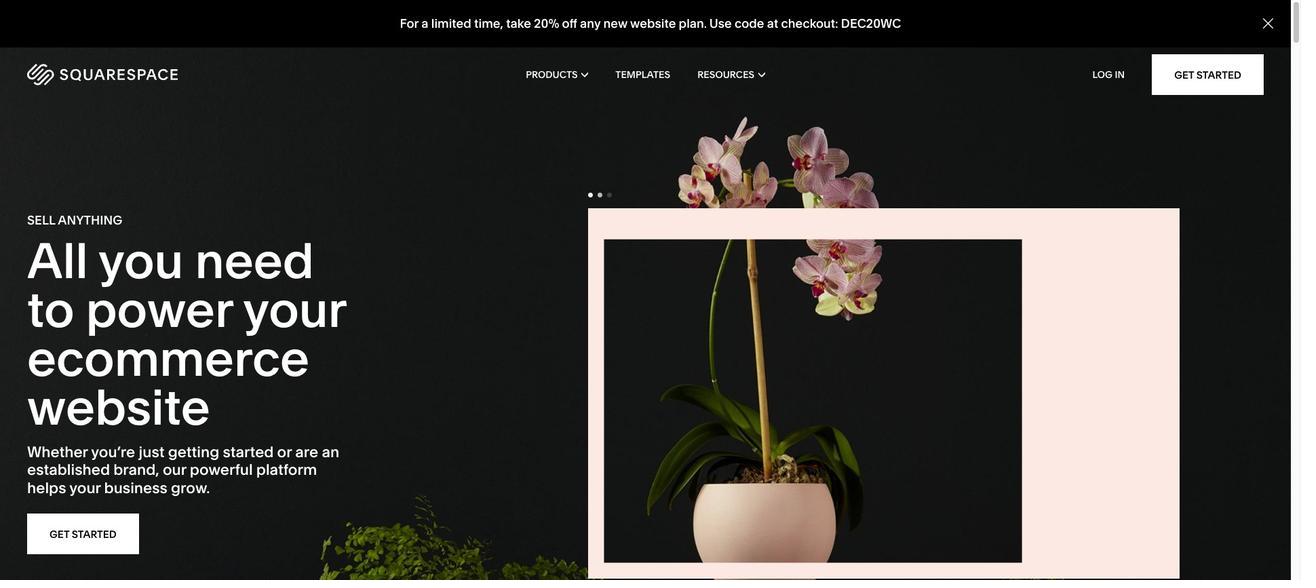 Task type: vqa. For each thing, say whether or not it's contained in the screenshot.
Colton image
no



Task type: locate. For each thing, give the bounding box(es) containing it.
1 horizontal spatial website
[[631, 16, 676, 31]]

get started link
[[1153, 54, 1265, 95], [27, 514, 139, 555]]

started
[[223, 443, 274, 462]]

get started
[[1175, 68, 1242, 81], [50, 528, 117, 541]]

website right new
[[631, 16, 676, 31]]

powerful
[[190, 461, 253, 479]]

website inside sell anything all you need to power your ecommerce website
[[27, 377, 210, 437]]

you
[[98, 231, 184, 290]]

0 vertical spatial website
[[631, 16, 676, 31]]

0 horizontal spatial get
[[50, 528, 69, 541]]

get
[[1175, 68, 1195, 81], [50, 528, 69, 541]]

1 vertical spatial get
[[50, 528, 69, 541]]

sell
[[27, 213, 55, 228]]

log             in link
[[1093, 69, 1126, 81]]

just
[[139, 443, 165, 462]]

0 vertical spatial get started
[[1175, 68, 1242, 81]]

your
[[243, 280, 346, 339], [69, 479, 101, 497]]

sell anything all you need to power your ecommerce website
[[27, 213, 346, 437]]

dec20wc
[[842, 16, 902, 31]]

all
[[27, 231, 88, 290]]

0 horizontal spatial website
[[27, 377, 210, 437]]

0 horizontal spatial get started link
[[27, 514, 139, 555]]

platform
[[256, 461, 317, 479]]

all you need to power your ecommerce website main content
[[0, 0, 1302, 580]]

1 vertical spatial get started
[[50, 528, 117, 541]]

getting
[[168, 443, 219, 462]]

0 horizontal spatial started
[[72, 528, 117, 541]]

website for new
[[631, 16, 676, 31]]

get down helps
[[50, 528, 69, 541]]

1 horizontal spatial your
[[243, 280, 346, 339]]

0 horizontal spatial get started
[[50, 528, 117, 541]]

website template image
[[589, 193, 1180, 579]]

off
[[562, 16, 578, 31]]

website
[[631, 16, 676, 31], [27, 377, 210, 437]]

1 horizontal spatial get started link
[[1153, 54, 1265, 95]]

your inside sell anything all you need to power your ecommerce website
[[243, 280, 346, 339]]

limited
[[432, 16, 472, 31]]

for
[[400, 16, 419, 31]]

1 horizontal spatial started
[[1197, 68, 1242, 81]]

0 vertical spatial your
[[243, 280, 346, 339]]

started
[[1197, 68, 1242, 81], [72, 528, 117, 541]]

log             in
[[1093, 69, 1126, 81]]

1 vertical spatial started
[[72, 528, 117, 541]]

get started link inside the all you need to power your ecommerce website main content
[[27, 514, 139, 555]]

website for ecommerce
[[27, 377, 210, 437]]

templates
[[616, 69, 671, 81]]

website up you're
[[27, 377, 210, 437]]

squarespace logo image
[[27, 64, 178, 86]]

0 horizontal spatial your
[[69, 479, 101, 497]]

0 vertical spatial started
[[1197, 68, 1242, 81]]

1 vertical spatial your
[[69, 479, 101, 497]]

get right in
[[1175, 68, 1195, 81]]

for a limited time, take 20% off any new website plan. use code at checkout: dec20wc
[[400, 16, 902, 31]]

resources
[[698, 69, 755, 81]]

in
[[1116, 69, 1126, 81]]

helps
[[27, 479, 66, 497]]

1 horizontal spatial get
[[1175, 68, 1195, 81]]

1 vertical spatial website
[[27, 377, 210, 437]]

1 vertical spatial get started link
[[27, 514, 139, 555]]



Task type: describe. For each thing, give the bounding box(es) containing it.
anything
[[58, 213, 122, 228]]

new
[[604, 16, 628, 31]]

time,
[[475, 16, 504, 31]]

or
[[277, 443, 292, 462]]

get inside the all you need to power your ecommerce website main content
[[50, 528, 69, 541]]

checkout:
[[782, 16, 839, 31]]

squarespace logo link
[[27, 64, 275, 86]]

take
[[507, 16, 531, 31]]

code
[[735, 16, 765, 31]]

0 vertical spatial get started link
[[1153, 54, 1265, 95]]

brand,
[[113, 461, 159, 479]]

products button
[[526, 48, 589, 102]]

products
[[526, 69, 578, 81]]

get started inside the all you need to power your ecommerce website main content
[[50, 528, 117, 541]]

a
[[422, 16, 429, 31]]

whether you're just getting started or are an established brand, our powerful platform helps your business grow.
[[27, 443, 339, 497]]

templates link
[[616, 48, 671, 102]]

at
[[768, 16, 779, 31]]

1 horizontal spatial get started
[[1175, 68, 1242, 81]]

power
[[86, 280, 233, 339]]

your inside whether you're just getting started or are an established brand, our powerful platform helps your business grow.
[[69, 479, 101, 497]]

need
[[195, 231, 314, 290]]

grow.
[[171, 479, 210, 497]]

you're
[[91, 443, 135, 462]]

plan.
[[679, 16, 707, 31]]

started inside the all you need to power your ecommerce website main content
[[72, 528, 117, 541]]

an
[[322, 443, 339, 462]]

to
[[27, 280, 74, 339]]

business
[[104, 479, 168, 497]]

any
[[580, 16, 601, 31]]

resources button
[[698, 48, 766, 102]]

0 vertical spatial get
[[1175, 68, 1195, 81]]

ecommerce
[[27, 328, 310, 388]]

log
[[1093, 69, 1113, 81]]

use
[[710, 16, 732, 31]]

whether
[[27, 443, 88, 462]]

established
[[27, 461, 110, 479]]

20%
[[534, 16, 560, 31]]

our
[[163, 461, 186, 479]]

are
[[296, 443, 319, 462]]



